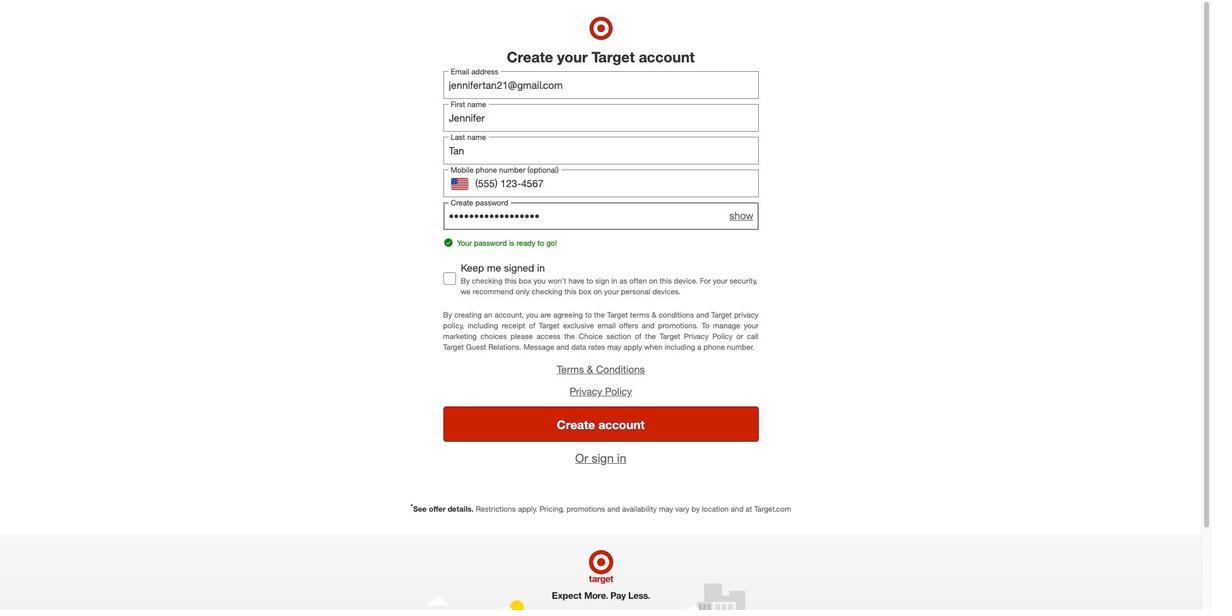 Task type: locate. For each thing, give the bounding box(es) containing it.
None password field
[[443, 202, 759, 230]]

None text field
[[443, 137, 759, 164]]

us members only. image
[[451, 175, 468, 193]]

None checkbox
[[443, 273, 456, 285]]

None telephone field
[[443, 169, 759, 197]]

None text field
[[443, 71, 759, 99], [443, 104, 759, 132], [443, 71, 759, 99], [443, 104, 759, 132]]



Task type: vqa. For each thing, say whether or not it's contained in the screenshot.
ready
no



Task type: describe. For each thing, give the bounding box(es) containing it.
target: expect more. pay less. image
[[424, 535, 778, 611]]



